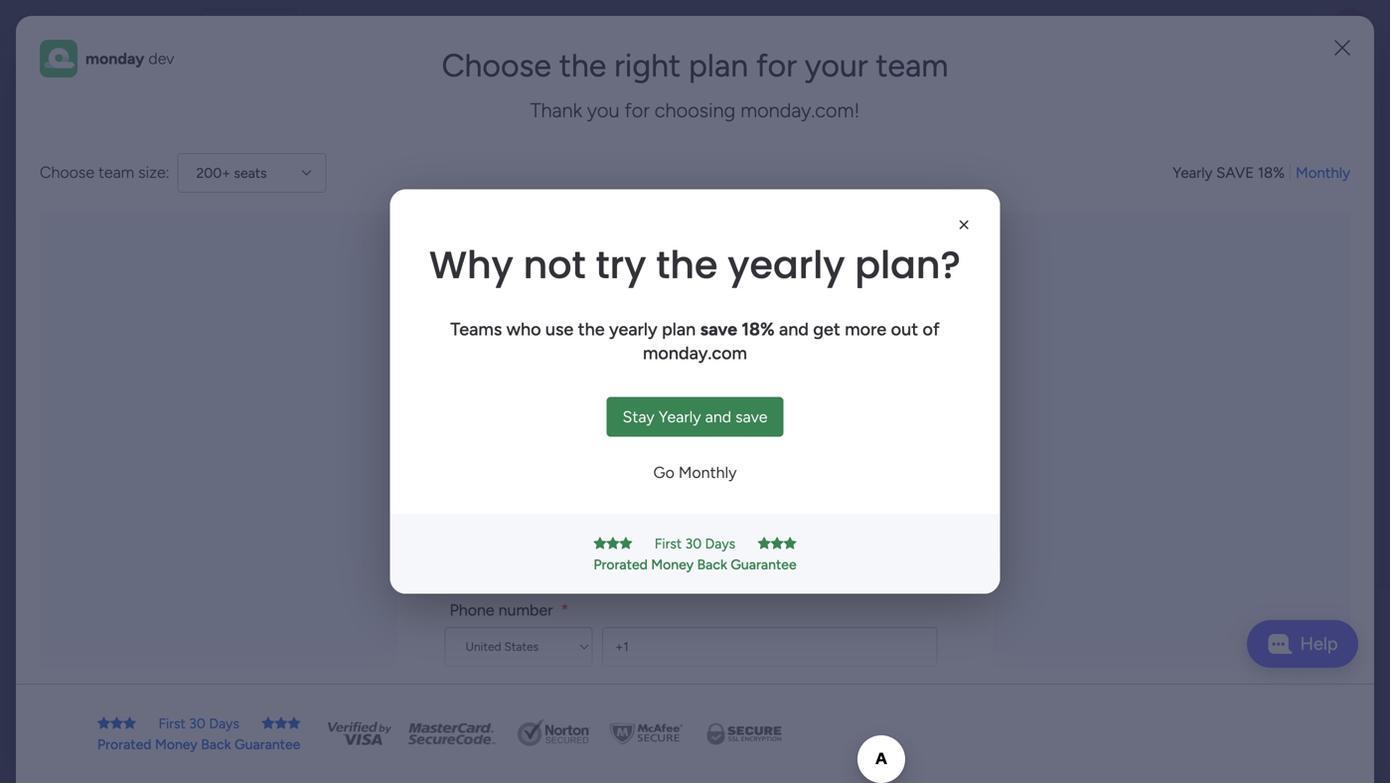 Task type: locate. For each thing, give the bounding box(es) containing it.
monthly right profile
[[1296, 164, 1350, 182]]

star image
[[594, 537, 607, 551], [607, 537, 619, 551], [619, 537, 632, 551], [771, 537, 784, 551], [784, 537, 797, 551], [97, 716, 110, 730], [123, 716, 136, 730], [262, 716, 275, 730], [275, 716, 288, 730], [288, 716, 300, 730]]

choose the right plan for your team heading
[[442, 46, 949, 84]]

1 vertical spatial back
[[201, 736, 231, 753]]

who
[[506, 318, 541, 340]]

and
[[581, 75, 607, 94], [779, 318, 809, 340], [705, 407, 732, 426]]

dev for tasks
[[410, 397, 433, 413]]

0 horizontal spatial monthly
[[679, 463, 737, 482]]

0 vertical spatial *
[[781, 416, 789, 435]]

0 vertical spatial first 30 days
[[655, 535, 736, 552]]

2 vertical spatial the
[[578, 318, 605, 340]]

0 horizontal spatial contact
[[462, 340, 528, 361]]

0 horizontal spatial back
[[201, 736, 231, 753]]

the for use
[[578, 318, 605, 340]]

yearly up get
[[728, 238, 845, 292]]

1 vertical spatial the
[[656, 238, 718, 292]]

0 vertical spatial the
[[559, 46, 606, 84]]

why not try the yearly plan? document
[[390, 189, 1000, 594]]

scrum inside list box
[[58, 247, 97, 264]]

1 horizontal spatial yearly
[[728, 238, 845, 292]]

* for name
[[781, 416, 789, 435]]

0 horizontal spatial prorated money back guarantee
[[97, 736, 300, 753]]

your up made
[[1120, 585, 1151, 603]]

dev for roadmap
[[758, 640, 781, 657]]

monday down getting
[[357, 640, 407, 657]]

monday dev > my team > my scrum team down phone
[[357, 640, 616, 657]]

200+
[[196, 164, 231, 181]]

save
[[1216, 164, 1254, 182]]

you
[[587, 98, 620, 122]]

my scrum team list box
[[0, 235, 253, 743]]

mcafee secure image
[[607, 719, 686, 749]]

yearly for plan?
[[728, 238, 845, 292]]

for up monday.com!
[[756, 46, 797, 84]]

guarantee left verified by visa image
[[235, 736, 300, 753]]

your inside your pro trial has ended, choose your plan
[[685, 153, 752, 194]]

0 vertical spatial contact
[[630, 292, 727, 322]]

choose a plan button
[[629, 226, 761, 266]]

monday dev up home button
[[88, 12, 189, 35]]

guarantee inside why not try the yearly plan? "document"
[[731, 556, 797, 573]]

plan inside button
[[716, 237, 745, 255]]

team for roadmap
[[819, 640, 852, 657]]

templates inside boost your workflow in minutes with ready-made templates
[[1164, 608, 1235, 627]]

and get more out of monday.com
[[643, 318, 940, 364]]

choose for choose the right plan for your team
[[442, 46, 551, 84]]

choose the right plan for your team
[[442, 46, 949, 84]]

pro
[[591, 111, 638, 153]]

0 vertical spatial 18%
[[1258, 164, 1285, 182]]

yearly
[[1173, 164, 1213, 182], [659, 407, 701, 426]]

1 vertical spatial contact
[[462, 340, 528, 361]]

public board image for tasks
[[332, 363, 354, 385]]

and inside and get more out of monday.com
[[779, 318, 809, 340]]

plan
[[689, 46, 748, 84], [760, 153, 828, 194], [716, 237, 745, 255], [662, 318, 696, 340]]

monday dev > my team > my scrum team
[[357, 397, 616, 413], [705, 397, 964, 413], [357, 640, 616, 657], [705, 640, 964, 657]]

monthly right go
[[679, 463, 737, 482]]

and inside quickly access your recent boards, inbox and workspaces
[[581, 75, 607, 94]]

1 horizontal spatial star image
[[758, 537, 771, 551]]

1 vertical spatial *
[[496, 508, 504, 527]]

your inside 'link'
[[1163, 210, 1193, 228]]

1 horizontal spatial first
[[655, 535, 682, 552]]

my scrum team
[[36, 247, 132, 264]]

your inside "contact our consulting team today for hands-on guidance tailored to your team's specific needs."
[[631, 366, 666, 387]]

0 horizontal spatial *
[[496, 508, 504, 527]]

email
[[450, 508, 488, 527]]

roadmap
[[709, 608, 778, 627]]

monday dev > my team > my scrum team for tasks
[[357, 397, 616, 413]]

0 vertical spatial guarantee
[[731, 556, 797, 573]]

why not try the yearly plan?
[[429, 238, 961, 292]]

1 horizontal spatial *
[[561, 601, 569, 620]]

1 vertical spatial 18%
[[742, 318, 775, 340]]

0 horizontal spatial days
[[209, 715, 239, 732]]

star image
[[758, 537, 771, 551], [110, 716, 123, 730]]

inbox
[[537, 75, 577, 94]]

18% down account
[[742, 318, 775, 340]]

account
[[709, 280, 767, 299]]

add to favorites image
[[612, 607, 632, 627]]

lottie animation element
[[634, 48, 1193, 123], [0, 582, 253, 783]]

star image inside why not try the yearly plan? "document"
[[758, 537, 771, 551]]

* right the number
[[561, 601, 569, 620]]

None text field
[[445, 442, 687, 482]]

monday dev
[[88, 12, 189, 35], [85, 49, 174, 68]]

0 horizontal spatial lottie animation element
[[0, 582, 253, 783]]

in
[[1225, 585, 1237, 603]]

upload your photo
[[1112, 210, 1237, 228]]

1 horizontal spatial prorated money back guarantee
[[594, 556, 797, 573]]

0 horizontal spatial star image
[[110, 716, 123, 730]]

boost your workflow in minutes with ready-made templates
[[1074, 585, 1333, 627]]

None email field
[[445, 535, 938, 574]]

size:
[[138, 163, 169, 182]]

None telephone field
[[602, 627, 938, 667]]

1 vertical spatial first 30 days
[[158, 715, 239, 732]]

contact
[[630, 292, 727, 322], [462, 340, 528, 361]]

0 vertical spatial and
[[581, 75, 607, 94]]

monday down roadmap
[[705, 640, 755, 657]]

number
[[498, 601, 553, 620]]

monday dev > my team > my scrum team down the teams
[[357, 397, 616, 413]]

yearly for plan
[[609, 318, 658, 340]]

first 30 days inside why not try the yearly plan? "document"
[[655, 535, 736, 552]]

save
[[700, 318, 737, 340], [735, 407, 768, 426]]

0 vertical spatial star image
[[758, 537, 771, 551]]

monthly inside billing cycle selection group
[[1296, 164, 1350, 182]]

norton secured image
[[509, 719, 599, 749]]

templates down workflow in the right bottom of the page
[[1164, 608, 1235, 627]]

search everything image
[[1221, 14, 1241, 34]]

tasks
[[361, 364, 401, 383]]

0 vertical spatial save
[[700, 318, 737, 340]]

monthly option
[[1296, 162, 1350, 184]]

your left save at the top of the page
[[1176, 152, 1213, 173]]

the for try
[[656, 238, 718, 292]]

monday up the "last"
[[705, 397, 755, 413]]

first 30 days
[[655, 535, 736, 552], [158, 715, 239, 732]]

* right name
[[781, 416, 789, 435]]

1 horizontal spatial prorated
[[594, 556, 648, 573]]

1 horizontal spatial monthly
[[1296, 164, 1350, 182]]

option
[[0, 238, 253, 241]]

dev for getting started
[[410, 640, 433, 657]]

complete
[[1092, 152, 1172, 173]]

monday dev right home
[[85, 49, 174, 68]]

boost
[[1074, 585, 1116, 603]]

yearly down manage
[[609, 318, 658, 340]]

18% inside why not try the yearly plan? "document"
[[742, 318, 775, 340]]

tailored
[[544, 366, 605, 387]]

go
[[653, 463, 675, 482]]

2 vertical spatial for
[[747, 340, 770, 361]]

30 inside why not try the yearly plan? "document"
[[685, 535, 702, 552]]

choosing
[[655, 98, 736, 122]]

templates inside button
[[1204, 652, 1276, 671]]

contact inside "contact our consulting team today for hands-on guidance tailored to your team's specific needs."
[[462, 340, 528, 361]]

close recently visited image
[[307, 162, 331, 186]]

your up monday.com!
[[805, 46, 868, 84]]

1 vertical spatial days
[[209, 715, 239, 732]]

1 vertical spatial save
[[735, 407, 768, 426]]

my team button
[[14, 151, 198, 184]]

started
[[421, 608, 476, 627]]

save up monday.com
[[700, 318, 737, 340]]

scrum
[[58, 247, 97, 264], [543, 397, 581, 413], [890, 397, 929, 413], [543, 640, 581, 657], [890, 640, 929, 657]]

quickly access your recent boards, inbox and workspaces
[[283, 75, 607, 116]]

plans
[[255, 15, 288, 32]]

your for complete
[[1176, 152, 1213, 173]]

team for tasks
[[471, 397, 505, 413]]

of
[[923, 318, 940, 340]]

1 horizontal spatial first 30 days
[[655, 535, 736, 552]]

1 horizontal spatial lottie animation element
[[634, 48, 1193, 123]]

monday down tasks
[[357, 397, 407, 413]]

0 vertical spatial prorated money back guarantee
[[594, 556, 797, 573]]

has
[[709, 111, 763, 153]]

choose up thank
[[442, 46, 551, 84]]

* for number
[[561, 601, 569, 620]]

heading
[[517, 111, 873, 194]]

1 vertical spatial first
[[158, 715, 186, 732]]

dev
[[161, 12, 189, 35], [148, 49, 174, 68], [410, 397, 433, 413], [758, 397, 781, 413], [410, 640, 433, 657], [758, 640, 781, 657]]

1 vertical spatial monthly
[[679, 463, 737, 482]]

public board image
[[680, 606, 702, 628]]

1 vertical spatial templates
[[1204, 652, 1276, 671]]

0 vertical spatial back
[[697, 556, 727, 573]]

1 vertical spatial and
[[779, 318, 809, 340]]

0 vertical spatial monthly
[[1296, 164, 1350, 182]]

public board image
[[332, 363, 354, 385], [680, 363, 702, 385], [332, 606, 354, 628]]

1 vertical spatial star image
[[110, 716, 123, 730]]

for
[[756, 46, 797, 84], [625, 98, 650, 122], [747, 340, 770, 361]]

your inside your pro trial has ended, choose your plan
[[517, 111, 583, 153]]

our
[[532, 340, 559, 361]]

0 horizontal spatial yearly
[[659, 407, 701, 426]]

home button
[[12, 60, 214, 91]]

why
[[429, 238, 514, 292]]

team inside list box
[[100, 247, 132, 264]]

1 vertical spatial money
[[155, 736, 198, 753]]

1 horizontal spatial 30
[[685, 535, 702, 552]]

0 horizontal spatial 18%
[[742, 318, 775, 340]]

lottie animation image
[[0, 582, 253, 783]]

days inside why not try the yearly plan? "document"
[[705, 535, 736, 552]]

prorated money back guarantee inside why not try the yearly plan? "document"
[[594, 556, 797, 573]]

monday for getting started
[[357, 640, 407, 657]]

0 horizontal spatial yearly
[[609, 318, 658, 340]]

monday dev > my team > my scrum team for sprints
[[705, 397, 964, 413]]

templates right explore
[[1204, 652, 1276, 671]]

1 horizontal spatial guarantee
[[731, 556, 797, 573]]

0 horizontal spatial money
[[155, 736, 198, 753]]

my
[[46, 158, 68, 177], [36, 247, 55, 264], [449, 397, 468, 413], [520, 397, 539, 413], [796, 397, 816, 413], [868, 397, 887, 413], [449, 640, 468, 657], [520, 640, 539, 657], [796, 640, 816, 657], [868, 640, 887, 657]]

prorated
[[594, 556, 648, 573], [97, 736, 152, 753]]

1 vertical spatial yearly
[[659, 407, 701, 426]]

choose a plan
[[645, 237, 745, 255]]

0 horizontal spatial 30
[[189, 715, 206, 732]]

1 horizontal spatial 18%
[[1258, 164, 1285, 182]]

help image
[[1265, 14, 1285, 34]]

your left recent
[[394, 75, 426, 94]]

upload
[[1112, 210, 1160, 228]]

consulting
[[563, 340, 647, 361]]

yearly inside button
[[659, 407, 701, 426]]

monday for tasks
[[357, 397, 407, 413]]

the inside 'heading'
[[656, 238, 718, 292]]

choose left a
[[645, 237, 700, 255]]

team inside "contact our consulting team today for hands-on guidance tailored to your team's specific needs."
[[651, 340, 692, 361]]

0 horizontal spatial guarantee
[[235, 736, 300, 753]]

phone number *
[[450, 601, 569, 620]]

thank
[[530, 98, 582, 122]]

0 vertical spatial yearly
[[1173, 164, 1213, 182]]

0 vertical spatial yearly
[[728, 238, 845, 292]]

choose inside choose a plan button
[[645, 237, 700, 255]]

quick search results list box
[[307, 186, 1015, 693]]

1 horizontal spatial days
[[705, 535, 736, 552]]

team inside workspace selection element
[[72, 158, 111, 177]]

your inside quickly access your recent boards, inbox and workspaces
[[394, 75, 426, 94]]

first inside why not try the yearly plan? "document"
[[655, 535, 682, 552]]

choose down you
[[563, 153, 677, 194]]

guarantee up roadmap
[[731, 556, 797, 573]]

apps image
[[1173, 14, 1192, 34]]

name
[[734, 416, 773, 435]]

help
[[1300, 633, 1338, 654]]

try
[[596, 238, 646, 292]]

your left photo
[[1163, 210, 1193, 228]]

0 vertical spatial first
[[655, 535, 682, 552]]

1 horizontal spatial yearly
[[1173, 164, 1213, 182]]

plan right a
[[716, 237, 745, 255]]

dapulse x slim image
[[1331, 144, 1354, 168]]

plan up monday.com
[[662, 318, 696, 340]]

yearly inside 'heading'
[[728, 238, 845, 292]]

thank you for choosing monday.com!
[[530, 98, 860, 122]]

0 vertical spatial prorated
[[594, 556, 648, 573]]

monthly
[[1296, 164, 1350, 182], [679, 463, 737, 482]]

0 vertical spatial for
[[756, 46, 797, 84]]

* right email
[[496, 508, 504, 527]]

monday dev > my team > my scrum team down roadmap
[[705, 640, 964, 657]]

the
[[559, 46, 606, 84], [656, 238, 718, 292], [578, 318, 605, 340]]

your right to
[[631, 366, 666, 387]]

see
[[228, 15, 252, 32]]

0 horizontal spatial and
[[581, 75, 607, 94]]

0 vertical spatial money
[[651, 556, 694, 573]]

public board image for sprints
[[680, 363, 702, 385]]

choose team size:
[[40, 163, 169, 182]]

heading containing your pro trial has ended,
[[517, 111, 873, 194]]

mastercard secure code image
[[402, 719, 501, 749]]

18% right save at the top of the page
[[1258, 164, 1285, 182]]

1 vertical spatial prorated money back guarantee
[[97, 736, 300, 753]]

why not try the yearly plan? dialog
[[0, 0, 1390, 783]]

team
[[72, 158, 111, 177], [471, 397, 505, 413], [819, 397, 852, 413], [471, 640, 505, 657], [819, 640, 852, 657]]

2 horizontal spatial and
[[779, 318, 809, 340]]

*
[[781, 416, 789, 435], [496, 508, 504, 527], [561, 601, 569, 620]]

ssl encrypted image
[[694, 719, 793, 749]]

chat bot icon image
[[1268, 634, 1292, 654]]

save right the "last"
[[735, 407, 768, 426]]

0 vertical spatial lottie animation element
[[634, 48, 1193, 123]]

plan down monday.com!
[[760, 153, 828, 194]]

scrum for getting started
[[543, 640, 581, 657]]

choose up search in workspace field
[[40, 163, 94, 182]]

1 horizontal spatial and
[[705, 407, 732, 426]]

None text field
[[695, 442, 938, 482]]

for up specific
[[747, 340, 770, 361]]

your down inbox
[[517, 111, 583, 153]]

1 horizontal spatial back
[[697, 556, 727, 573]]

money
[[651, 556, 694, 573], [155, 736, 198, 753]]

1 vertical spatial prorated
[[97, 736, 152, 753]]

0 vertical spatial days
[[705, 535, 736, 552]]

0 vertical spatial 30
[[685, 535, 702, 552]]

choose
[[442, 46, 551, 84], [563, 153, 677, 194], [40, 163, 94, 182], [645, 237, 700, 255]]

your down thank you for choosing monday.com!
[[685, 153, 752, 194]]

1 horizontal spatial money
[[651, 556, 694, 573]]

2 vertical spatial and
[[705, 407, 732, 426]]

1 vertical spatial yearly
[[609, 318, 658, 340]]

2 vertical spatial *
[[561, 601, 569, 620]]

2 horizontal spatial *
[[781, 416, 789, 435]]

0 horizontal spatial first
[[158, 715, 186, 732]]

scrum for roadmap
[[890, 640, 929, 657]]

choose for choose a plan
[[645, 237, 700, 255]]

1 horizontal spatial contact
[[630, 292, 727, 322]]

inbox image
[[1085, 14, 1105, 34]]

1 vertical spatial guarantee
[[235, 736, 300, 753]]

for right you
[[625, 98, 650, 122]]

1 vertical spatial lottie animation element
[[0, 582, 253, 783]]

18%
[[1258, 164, 1285, 182], [742, 318, 775, 340]]

monday dev > my team > my scrum team down "needs."
[[705, 397, 964, 413]]

0 vertical spatial templates
[[1164, 608, 1235, 627]]



Task type: vqa. For each thing, say whether or not it's contained in the screenshot.
right Use template
no



Task type: describe. For each thing, give the bounding box(es) containing it.
access
[[341, 75, 390, 94]]

photo
[[1197, 210, 1237, 228]]

lottie animation element for quickly access your recent boards, inbox and workspaces
[[634, 48, 1193, 123]]

boards,
[[480, 75, 533, 94]]

help button
[[1247, 620, 1358, 668]]

yearly inside option
[[1173, 164, 1213, 182]]

more
[[845, 318, 887, 340]]

to
[[609, 366, 626, 387]]

stay yearly and save button
[[607, 397, 784, 437]]

my inside my scrum team list box
[[36, 247, 55, 264]]

use
[[545, 318, 574, 340]]

monday.com!
[[741, 98, 860, 122]]

and inside button
[[705, 407, 732, 426]]

add to favorites image
[[960, 607, 980, 627]]

go monthly
[[653, 463, 737, 482]]

monthly inside button
[[679, 463, 737, 482]]

monday.com
[[643, 342, 747, 364]]

complete your profile
[[1092, 152, 1269, 173]]

1 vertical spatial monday dev
[[85, 49, 174, 68]]

not
[[523, 238, 586, 292]]

a
[[704, 237, 712, 255]]

teams who use the yearly plan save 18%
[[450, 318, 775, 340]]

contact our consulting team today for hands-on guidance tailored to your team's specific needs.
[[462, 340, 928, 387]]

today
[[696, 340, 742, 361]]

prorated inside why not try the yearly plan? "document"
[[594, 556, 648, 573]]

made
[[1121, 608, 1160, 627]]

upload your photo link
[[1112, 208, 1360, 230]]

monday right home
[[85, 49, 144, 68]]

right
[[614, 46, 681, 84]]

your for upload
[[1163, 210, 1193, 228]]

yearly save 18%
[[1173, 164, 1285, 182]]

ended,
[[772, 111, 873, 153]]

money inside why not try the yearly plan? "document"
[[651, 556, 694, 573]]

public board image for getting started
[[332, 606, 354, 628]]

see plans button
[[201, 9, 297, 39]]

plan?
[[855, 238, 961, 292]]

for inside "contact our consulting team today for hands-on guidance tailored to your team's specific needs."
[[747, 340, 770, 361]]

why not try the yearly plan? heading
[[429, 213, 961, 294]]

last
[[700, 416, 730, 435]]

button padding image
[[1333, 38, 1352, 58]]

trial
[[646, 111, 701, 153]]

0 horizontal spatial prorated
[[97, 736, 152, 753]]

ready-
[[1074, 608, 1121, 627]]

plan inside your pro trial has ended, choose your plan
[[760, 153, 828, 194]]

with
[[1302, 585, 1333, 603]]

recent
[[430, 75, 476, 94]]

close image
[[954, 215, 974, 235]]

recently visited
[[335, 163, 468, 184]]

teams
[[450, 318, 502, 340]]

choose for choose team size:
[[40, 163, 94, 182]]

scrum for sprints
[[890, 397, 929, 413]]

team for getting started
[[471, 640, 505, 657]]

manage
[[623, 280, 679, 299]]

team for sprints
[[819, 397, 852, 413]]

get
[[813, 318, 841, 340]]

hands-
[[774, 340, 829, 361]]

Search in workspace field
[[42, 199, 166, 222]]

0 horizontal spatial first 30 days
[[158, 715, 239, 732]]

guidance
[[854, 340, 928, 361]]

save inside button
[[735, 407, 768, 426]]

us
[[733, 292, 760, 322]]

last name *
[[700, 416, 789, 435]]

your inside boost your workflow in minutes with ready-made templates
[[1120, 585, 1151, 603]]

choose inside your pro trial has ended, choose your plan
[[563, 153, 677, 194]]

explore templates
[[1147, 652, 1276, 671]]

quickly
[[283, 75, 337, 94]]

my team
[[46, 158, 111, 177]]

1 vertical spatial 30
[[189, 715, 206, 732]]

go monthly button
[[637, 453, 753, 492]]

workspace selection element
[[19, 156, 114, 181]]

manage my account
[[623, 280, 767, 299]]

verified by visa image
[[324, 719, 394, 749]]

minutes
[[1241, 585, 1298, 603]]

contact for contact us
[[630, 292, 727, 322]]

1 vertical spatial for
[[625, 98, 650, 122]]

explore
[[1147, 652, 1200, 671]]

my inside workspace selection element
[[46, 158, 68, 177]]

stay yearly and save
[[623, 407, 768, 426]]

sprints
[[709, 364, 761, 383]]

invite members image
[[1129, 14, 1149, 34]]

dev for sprints
[[758, 397, 781, 413]]

0 vertical spatial monday dev
[[88, 12, 189, 35]]

monday up home button
[[88, 12, 157, 35]]

contact for contact our consulting team today for hands-on guidance tailored to your team's specific needs.
[[462, 340, 528, 361]]

my
[[683, 280, 705, 299]]

email *
[[450, 508, 504, 527]]

monday for roadmap
[[705, 640, 755, 657]]

recently
[[335, 163, 408, 184]]

manage my account button
[[607, 270, 783, 310]]

monday dev > my team > my scrum team for getting started
[[357, 640, 616, 657]]

workflow
[[1155, 585, 1221, 603]]

select product image
[[18, 14, 38, 34]]

getting
[[361, 608, 417, 627]]

your pro trial has ended, choose your plan
[[517, 111, 873, 194]]

workspaces
[[283, 97, 368, 116]]

noah lott image
[[1335, 8, 1366, 40]]

contact us
[[630, 292, 760, 322]]

stay
[[623, 407, 655, 426]]

on
[[829, 340, 850, 361]]

plan up thank you for choosing monday.com!
[[689, 46, 748, 84]]

monday for sprints
[[705, 397, 755, 413]]

lottie animation element for my scrum team
[[0, 582, 253, 783]]

plan inside "document"
[[662, 318, 696, 340]]

scrum for tasks
[[543, 397, 581, 413]]

visited
[[412, 163, 468, 184]]

specific
[[726, 366, 789, 387]]

team's
[[671, 366, 722, 387]]

back inside why not try the yearly plan? "document"
[[697, 556, 727, 573]]

18% inside yearly save 18% option
[[1258, 164, 1285, 182]]

see plans
[[228, 15, 288, 32]]

monday dev > my team > my scrum team for roadmap
[[705, 640, 964, 657]]

notifications image
[[1041, 14, 1061, 34]]

billing cycle selection group
[[1173, 162, 1350, 184]]

profile
[[1217, 152, 1269, 173]]

phone
[[450, 601, 495, 620]]

home
[[46, 67, 84, 84]]

yearly save 18% option
[[1173, 162, 1285, 184]]

getting started
[[361, 608, 476, 627]]

out
[[891, 318, 918, 340]]



